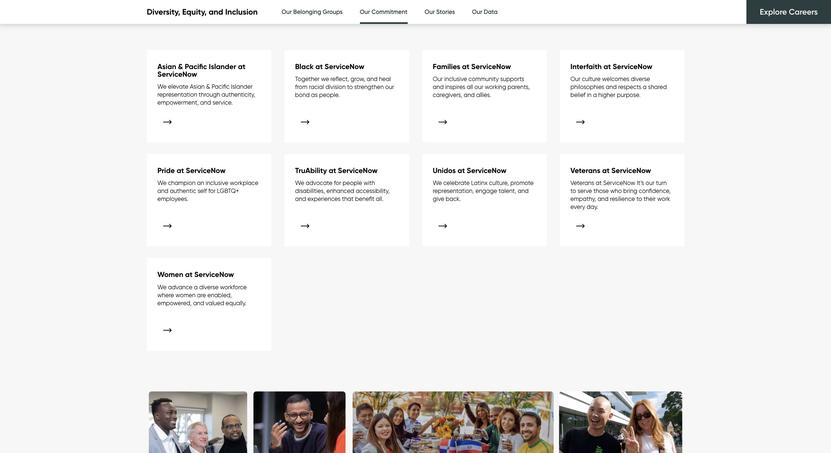 Task type: describe. For each thing, give the bounding box(es) containing it.
and up caregivers,
[[433, 83, 444, 90]]

& inside asian & pacific islander at servicenow
[[178, 62, 183, 71]]

resilience
[[611, 195, 636, 202]]

lgbtq+
[[217, 187, 239, 194]]

at for truability at servicenow
[[329, 166, 336, 175]]

data
[[484, 8, 498, 16]]

caregivers,
[[433, 91, 463, 98]]

allies.
[[477, 91, 492, 98]]

diverse for interfaith at servicenow
[[631, 75, 651, 82]]

shared
[[649, 83, 668, 90]]

and inside we champion an inclusive workplace and authentic self for lgbtq+ employees.
[[158, 187, 169, 194]]

advance
[[168, 284, 193, 291]]

together we reflect, grow, and heal from racial division to strengthen our bond as people.
[[295, 75, 395, 98]]

welcomes
[[603, 75, 630, 82]]

belief
[[571, 91, 586, 98]]

explore careers link
[[747, 0, 832, 24]]

inclusive inside we champion an inclusive workplace and authentic self for lgbtq+ employees.
[[206, 179, 229, 186]]

confidence,
[[640, 187, 671, 194]]

it's
[[637, 179, 645, 186]]

servicenow for veterans at servicenow
[[612, 166, 652, 175]]

where
[[158, 292, 174, 298]]

inspires
[[446, 83, 466, 90]]

people.
[[319, 91, 340, 98]]

an inside our employee belonging groups help us build an inclusive culture through communities of mutual interest.
[[286, 6, 294, 14]]

philosophies
[[571, 83, 605, 90]]

servicenow for veterans at servicenow   it's our turn to serve those who bring confidence, empathy, and resilience to their work every day.
[[604, 179, 636, 186]]

workplace
[[230, 179, 259, 186]]

back.
[[446, 195, 461, 202]]

asian inside we elevate asian & pacific islander representation through authenticity, empowerment, and service.
[[190, 83, 205, 90]]

employees.
[[158, 195, 189, 202]]

all.
[[376, 195, 384, 202]]

our culture welcomes diverse philosophies and respects a shared belief in a higher purpose.
[[571, 75, 668, 98]]

we advocate for people with disabilities, enhanced accessibility, and experiences that benefit all.
[[295, 179, 390, 202]]

diversity,
[[147, 7, 180, 17]]

our for our data
[[473, 8, 483, 16]]

through inside we elevate asian & pacific islander representation through authenticity, empowerment, and service.
[[199, 91, 220, 98]]

servicenow for black at servicenow
[[325, 62, 365, 71]]

pride
[[158, 166, 175, 175]]

we elevate asian & pacific islander representation through authenticity, empowerment, and service.
[[158, 83, 256, 106]]

we
[[321, 75, 329, 82]]

turn
[[657, 179, 667, 186]]

2 horizontal spatial a
[[644, 83, 647, 90]]

culture,
[[490, 179, 509, 186]]

we for pride at servicenow
[[158, 179, 167, 186]]

at for pride at servicenow
[[177, 166, 184, 175]]

and inside we advocate for people with disabilities, enhanced accessibility, and experiences that benefit all.
[[295, 195, 306, 202]]

empowered,
[[158, 299, 192, 306]]

pride at servicenow
[[158, 166, 226, 175]]

and inside veterans at servicenow   it's our turn to serve those who bring confidence, empathy, and resilience to their work every day.
[[598, 195, 609, 202]]

families
[[433, 62, 461, 71]]

explore
[[761, 7, 788, 17]]

at for unidos at servicenow
[[458, 166, 465, 175]]

women at servicenow
[[158, 270, 234, 279]]

culture inside our culture welcomes diverse philosophies and respects a shared belief in a higher purpose.
[[583, 75, 601, 82]]

our inside together we reflect, grow, and heal from racial division to strengthen our bond as people.
[[386, 83, 395, 90]]

islander inside we elevate asian & pacific islander representation through authenticity, empowerment, and service.
[[231, 83, 253, 90]]

those
[[594, 187, 609, 194]]

equally.
[[226, 299, 247, 306]]

bond
[[295, 91, 310, 98]]

culture inside our employee belonging groups help us build an inclusive culture through communities of mutual interest.
[[323, 6, 343, 14]]

together
[[295, 75, 320, 82]]

self
[[198, 187, 207, 194]]

employee
[[159, 6, 189, 14]]

veterans at servicenow
[[571, 166, 652, 175]]

women
[[158, 270, 183, 279]]

our inside our inclusive community supports and inspires all our working parents, caregivers, and allies.
[[475, 83, 484, 90]]

servicenow inside asian & pacific islander at servicenow
[[158, 70, 197, 79]]

a inside we advance a diverse workforce where women are enabled, empowered, and valued equally.
[[194, 284, 198, 291]]

strengthen
[[355, 83, 384, 90]]

our for our employee belonging groups help us build an inclusive culture through communities of mutual interest.
[[146, 6, 157, 14]]

families at servicenow
[[433, 62, 512, 71]]

who
[[611, 187, 622, 194]]

servicenow for interfaith at servicenow
[[613, 62, 653, 71]]

working
[[485, 83, 507, 90]]

explore careers
[[761, 7, 819, 17]]

representation,
[[433, 187, 474, 194]]

at for families at servicenow
[[463, 62, 470, 71]]

experiences
[[308, 195, 341, 202]]

work
[[658, 195, 671, 202]]

& inside we elevate asian & pacific islander representation through authenticity, empowerment, and service.
[[206, 83, 210, 90]]

servicenow for truability at servicenow
[[338, 166, 378, 175]]

our stories
[[425, 8, 455, 16]]

our belonging groups
[[282, 8, 343, 16]]

our employee belonging groups help us build an inclusive culture through communities of mutual interest.
[[146, 6, 409, 25]]

in
[[588, 91, 592, 98]]

belonging inside our employee belonging groups help us build an inclusive culture through communities of mutual interest.
[[190, 6, 221, 14]]

interfaith at servicenow
[[571, 62, 653, 71]]

unidos at servicenow
[[433, 166, 507, 175]]

our stories link
[[425, 0, 455, 24]]

our for our culture welcomes diverse philosophies and respects a shared belief in a higher purpose.
[[571, 75, 581, 82]]

pacific inside we elevate asian & pacific islander representation through authenticity, empowerment, and service.
[[212, 83, 230, 90]]

we advance a diverse workforce where women are enabled, empowered, and valued equally.
[[158, 284, 247, 306]]

a montage of the various servicenow belong groups celebrating achievements and bonding moments. image
[[142, 385, 690, 453]]

purpose.
[[618, 91, 641, 98]]

belonging inside the our belonging groups link
[[294, 8, 321, 16]]

1 horizontal spatial to
[[571, 187, 577, 194]]

an inside we champion an inclusive workplace and authentic self for lgbtq+ employees.
[[197, 179, 204, 186]]

to inside together we reflect, grow, and heal from racial division to strengthen our bond as people.
[[347, 83, 353, 90]]

we for truability at servicenow
[[295, 179, 305, 186]]

2 horizontal spatial to
[[637, 195, 643, 202]]

servicenow for women at servicenow
[[195, 270, 234, 279]]

and right equity, on the top left of the page
[[209, 7, 223, 17]]

respects
[[619, 83, 642, 90]]

give
[[433, 195, 445, 202]]

we for asian & pacific islander at servicenow
[[158, 83, 167, 90]]

community
[[469, 75, 499, 82]]

our data
[[473, 8, 498, 16]]

servicenow for unidos at servicenow
[[467, 166, 507, 175]]

service.
[[213, 99, 233, 106]]

our data link
[[473, 0, 498, 24]]

stories
[[437, 8, 455, 16]]

servicenow for families at servicenow
[[472, 62, 512, 71]]

for inside we advocate for people with disabilities, enhanced accessibility, and experiences that benefit all.
[[334, 179, 342, 186]]

inclusive inside our inclusive community supports and inspires all our working parents, caregivers, and allies.
[[445, 75, 468, 82]]

and down 'all'
[[464, 91, 475, 98]]

our for our belonging groups
[[282, 8, 292, 16]]

us
[[261, 6, 268, 14]]



Task type: vqa. For each thing, say whether or not it's contained in the screenshot.
first May from the left
no



Task type: locate. For each thing, give the bounding box(es) containing it.
disabilities,
[[295, 187, 325, 194]]

empowerment,
[[158, 99, 199, 106]]

inclusive
[[296, 6, 321, 14], [445, 75, 468, 82], [206, 179, 229, 186]]

at for interfaith at servicenow
[[604, 62, 612, 71]]

diverse
[[631, 75, 651, 82], [199, 284, 219, 291]]

0 horizontal spatial through
[[199, 91, 220, 98]]

authentic
[[170, 187, 196, 194]]

1 horizontal spatial groups
[[323, 8, 343, 16]]

our up the philosophies
[[571, 75, 581, 82]]

1 horizontal spatial belonging
[[294, 8, 321, 16]]

asian up elevate
[[158, 62, 176, 71]]

we for women at servicenow
[[158, 284, 167, 291]]

for right the self
[[209, 187, 216, 194]]

servicenow up we champion an inclusive workplace and authentic self for lgbtq+ employees.
[[186, 166, 226, 175]]

servicenow up people
[[338, 166, 378, 175]]

servicenow inside veterans at servicenow   it's our turn to serve those who bring confidence, empathy, and resilience to their work every day.
[[604, 179, 636, 186]]

0 vertical spatial asian
[[158, 62, 176, 71]]

we inside we elevate asian & pacific islander representation through authenticity, empowerment, and service.
[[158, 83, 167, 90]]

their
[[644, 195, 657, 202]]

0 vertical spatial culture
[[323, 6, 343, 14]]

culture
[[323, 6, 343, 14], [583, 75, 601, 82]]

we inside we advance a diverse workforce where women are enabled, empowered, and valued equally.
[[158, 284, 167, 291]]

we down pride on the top left
[[158, 179, 167, 186]]

asian down asian & pacific islander at servicenow
[[190, 83, 205, 90]]

and inside together we reflect, grow, and heal from racial division to strengthen our bond as people.
[[367, 75, 378, 82]]

inclusive up lgbtq+
[[206, 179, 229, 186]]

our inside veterans at servicenow   it's our turn to serve those who bring confidence, empathy, and resilience to their work every day.
[[646, 179, 655, 186]]

pacific up the service.
[[212, 83, 230, 90]]

talent,
[[499, 187, 517, 194]]

1 veterans from the top
[[571, 166, 601, 175]]

0 vertical spatial &
[[178, 62, 183, 71]]

pacific
[[185, 62, 207, 71], [212, 83, 230, 90]]

our commitment
[[360, 8, 408, 16]]

1 horizontal spatial through
[[345, 6, 369, 14]]

and inside our culture welcomes diverse philosophies and respects a shared belief in a higher purpose.
[[606, 83, 617, 90]]

0 vertical spatial for
[[334, 179, 342, 186]]

division
[[326, 83, 346, 90]]

promote
[[511, 179, 534, 186]]

interfaith
[[571, 62, 602, 71]]

1 horizontal spatial &
[[206, 83, 210, 90]]

grow,
[[351, 75, 365, 82]]

diverse inside our culture welcomes diverse philosophies and respects a shared belief in a higher purpose.
[[631, 75, 651, 82]]

1 vertical spatial a
[[594, 91, 598, 98]]

that
[[342, 195, 354, 202]]

our for our inclusive community supports and inspires all our working parents, caregivers, and allies.
[[433, 75, 443, 82]]

our for our stories
[[425, 8, 435, 16]]

we for unidos at servicenow
[[433, 179, 442, 186]]

for
[[334, 179, 342, 186], [209, 187, 216, 194]]

we inside we advocate for people with disabilities, enhanced accessibility, and experiences that benefit all.
[[295, 179, 305, 186]]

of
[[146, 17, 152, 25]]

at for veterans at servicenow   it's our turn to serve those who bring confidence, empathy, and resilience to their work every day.
[[596, 179, 602, 186]]

and down promote
[[518, 187, 529, 194]]

to left their
[[637, 195, 643, 202]]

careers
[[790, 7, 819, 17]]

0 vertical spatial veterans
[[571, 166, 601, 175]]

unidos
[[433, 166, 456, 175]]

asian inside asian & pacific islander at servicenow
[[158, 62, 176, 71]]

2 veterans from the top
[[571, 179, 595, 186]]

and down those
[[598, 195, 609, 202]]

elevate
[[168, 83, 189, 90]]

1 vertical spatial to
[[571, 187, 577, 194]]

servicenow up "reflect,"
[[325, 62, 365, 71]]

0 vertical spatial pacific
[[185, 62, 207, 71]]

we down unidos at the right top of page
[[433, 179, 442, 186]]

and up employees.
[[158, 187, 169, 194]]

1 vertical spatial through
[[199, 91, 220, 98]]

our inside our employee belonging groups help us build an inclusive culture through communities of mutual interest.
[[146, 6, 157, 14]]

inclusive right build
[[296, 6, 321, 14]]

servicenow up latinx at the right top of page
[[467, 166, 507, 175]]

our inside our inclusive community supports and inspires all our working parents, caregivers, and allies.
[[433, 75, 443, 82]]

authenticity,
[[222, 91, 256, 98]]

our down families
[[433, 75, 443, 82]]

valued
[[206, 299, 224, 306]]

servicenow up 'respects'
[[613, 62, 653, 71]]

and
[[209, 7, 223, 17], [367, 75, 378, 82], [433, 83, 444, 90], [606, 83, 617, 90], [464, 91, 475, 98], [200, 99, 211, 106], [158, 187, 169, 194], [518, 187, 529, 194], [295, 195, 306, 202], [598, 195, 609, 202], [193, 299, 204, 306]]

1 horizontal spatial diverse
[[631, 75, 651, 82]]

0 horizontal spatial culture
[[323, 6, 343, 14]]

our left data
[[473, 8, 483, 16]]

enabled,
[[208, 292, 232, 298]]

0 vertical spatial islander
[[209, 62, 236, 71]]

asian & pacific islander at servicenow
[[158, 62, 246, 79]]

1 horizontal spatial our
[[475, 83, 484, 90]]

and down disabilities,
[[295, 195, 306, 202]]

1 vertical spatial asian
[[190, 83, 205, 90]]

0 horizontal spatial &
[[178, 62, 183, 71]]

0 horizontal spatial asian
[[158, 62, 176, 71]]

veterans for veterans at servicenow   it's our turn to serve those who bring confidence, empathy, and resilience to their work every day.
[[571, 179, 595, 186]]

1 horizontal spatial pacific
[[212, 83, 230, 90]]

people
[[343, 179, 362, 186]]

latinx
[[472, 179, 488, 186]]

our down 'heal'
[[386, 83, 395, 90]]

racial
[[309, 83, 324, 90]]

at for black at servicenow
[[316, 62, 323, 71]]

supports
[[501, 75, 525, 82]]

1 vertical spatial veterans
[[571, 179, 595, 186]]

and left the service.
[[200, 99, 211, 106]]

groups
[[223, 6, 245, 14], [323, 8, 343, 16]]

1 horizontal spatial a
[[594, 91, 598, 98]]

0 horizontal spatial diverse
[[199, 284, 219, 291]]

commitment
[[372, 8, 408, 16]]

enhanced
[[327, 187, 355, 194]]

& down asian & pacific islander at servicenow
[[206, 83, 210, 90]]

day.
[[587, 203, 599, 210]]

0 horizontal spatial our
[[386, 83, 395, 90]]

through inside our employee belonging groups help us build an inclusive culture through communities of mutual interest.
[[345, 6, 369, 14]]

1 vertical spatial pacific
[[212, 83, 230, 90]]

1 horizontal spatial asian
[[190, 83, 205, 90]]

servicenow up community
[[472, 62, 512, 71]]

at for veterans at servicenow
[[603, 166, 610, 175]]

2 horizontal spatial inclusive
[[445, 75, 468, 82]]

0 vertical spatial to
[[347, 83, 353, 90]]

0 vertical spatial through
[[345, 6, 369, 14]]

pacific inside asian & pacific islander at servicenow
[[185, 62, 207, 71]]

build
[[270, 6, 285, 14]]

0 vertical spatial inclusive
[[296, 6, 321, 14]]

we up where
[[158, 284, 167, 291]]

our for our commitment
[[360, 8, 370, 16]]

servicenow up elevate
[[158, 70, 197, 79]]

all
[[467, 83, 474, 90]]

an up the self
[[197, 179, 204, 186]]

for inside we champion an inclusive workplace and authentic self for lgbtq+ employees.
[[209, 187, 216, 194]]

inclusion
[[225, 7, 258, 17]]

0 horizontal spatial a
[[194, 284, 198, 291]]

through up the service.
[[199, 91, 220, 98]]

1 vertical spatial an
[[197, 179, 204, 186]]

0 horizontal spatial for
[[209, 187, 216, 194]]

& up elevate
[[178, 62, 183, 71]]

and inside we advance a diverse workforce where women are enabled, empowered, and valued equally.
[[193, 299, 204, 306]]

and up higher
[[606, 83, 617, 90]]

0 horizontal spatial groups
[[223, 6, 245, 14]]

0 vertical spatial a
[[644, 83, 647, 90]]

celebrate
[[444, 179, 470, 186]]

an right build
[[286, 6, 294, 14]]

2 vertical spatial inclusive
[[206, 179, 229, 186]]

diverse up 'respects'
[[631, 75, 651, 82]]

and up strengthen
[[367, 75, 378, 82]]

a left shared
[[644, 83, 647, 90]]

1 vertical spatial &
[[206, 83, 210, 90]]

1 vertical spatial diverse
[[199, 284, 219, 291]]

servicenow for pride at servicenow
[[186, 166, 226, 175]]

our up the confidence,
[[646, 179, 655, 186]]

our left communities
[[360, 8, 370, 16]]

at for women at servicenow
[[185, 270, 193, 279]]

a right in
[[594, 91, 598, 98]]

women
[[176, 292, 196, 298]]

our commitment link
[[360, 0, 408, 26]]

2 vertical spatial to
[[637, 195, 643, 202]]

we champion an inclusive workplace and authentic self for lgbtq+ employees.
[[158, 179, 259, 202]]

at
[[238, 62, 246, 71], [316, 62, 323, 71], [463, 62, 470, 71], [604, 62, 612, 71], [177, 166, 184, 175], [329, 166, 336, 175], [458, 166, 465, 175], [603, 166, 610, 175], [596, 179, 602, 186], [185, 270, 193, 279]]

and inside we elevate asian & pacific islander representation through authenticity, empowerment, and service.
[[200, 99, 211, 106]]

diversity, equity, and inclusion
[[147, 7, 258, 17]]

1 horizontal spatial culture
[[583, 75, 601, 82]]

0 horizontal spatial inclusive
[[206, 179, 229, 186]]

1 vertical spatial culture
[[583, 75, 601, 82]]

1 vertical spatial islander
[[231, 83, 253, 90]]

pacific up elevate
[[185, 62, 207, 71]]

bring
[[624, 187, 638, 194]]

1 horizontal spatial inclusive
[[296, 6, 321, 14]]

accessibility,
[[356, 187, 390, 194]]

higher
[[599, 91, 616, 98]]

truability
[[295, 166, 327, 175]]

we inside the we celebrate latinx culture, promote representation, engage talent, and give back.
[[433, 179, 442, 186]]

our inside our culture welcomes diverse philosophies and respects a shared belief in a higher purpose.
[[571, 75, 581, 82]]

2 vertical spatial a
[[194, 284, 198, 291]]

1 vertical spatial inclusive
[[445, 75, 468, 82]]

0 vertical spatial an
[[286, 6, 294, 14]]

islander
[[209, 62, 236, 71], [231, 83, 253, 90]]

islander inside asian & pacific islander at servicenow
[[209, 62, 236, 71]]

0 horizontal spatial pacific
[[185, 62, 207, 71]]

parents,
[[508, 83, 530, 90]]

1 horizontal spatial an
[[286, 6, 294, 14]]

1 horizontal spatial for
[[334, 179, 342, 186]]

0 horizontal spatial an
[[197, 179, 204, 186]]

engage
[[476, 187, 498, 194]]

mutual
[[154, 17, 175, 25]]

0 vertical spatial diverse
[[631, 75, 651, 82]]

asian
[[158, 62, 176, 71], [190, 83, 205, 90]]

through left communities
[[345, 6, 369, 14]]

we left elevate
[[158, 83, 167, 90]]

inclusive inside our employee belonging groups help us build an inclusive culture through communities of mutual interest.
[[296, 6, 321, 14]]

benefit
[[355, 195, 375, 202]]

our right us
[[282, 8, 292, 16]]

diverse for women at servicenow
[[199, 284, 219, 291]]

truability at servicenow
[[295, 166, 378, 175]]

interest.
[[177, 17, 201, 25]]

and down are
[[193, 299, 204, 306]]

our belonging groups link
[[282, 0, 343, 24]]

groups inside our employee belonging groups help us build an inclusive culture through communities of mutual interest.
[[223, 6, 245, 14]]

we up disabilities,
[[295, 179, 305, 186]]

a up are
[[194, 284, 198, 291]]

workforce
[[220, 284, 247, 291]]

0 horizontal spatial to
[[347, 83, 353, 90]]

diverse inside we advance a diverse workforce where women are enabled, empowered, and valued equally.
[[199, 284, 219, 291]]

2 horizontal spatial our
[[646, 179, 655, 186]]

reflect,
[[331, 75, 349, 82]]

veterans inside veterans at servicenow   it's our turn to serve those who bring confidence, empathy, and resilience to their work every day.
[[571, 179, 595, 186]]

servicenow up 'it's' on the top
[[612, 166, 652, 175]]

1 vertical spatial for
[[209, 187, 216, 194]]

and inside the we celebrate latinx culture, promote representation, engage talent, and give back.
[[518, 187, 529, 194]]

a
[[644, 83, 647, 90], [594, 91, 598, 98], [194, 284, 198, 291]]

veterans for veterans at servicenow
[[571, 166, 601, 175]]

0 horizontal spatial belonging
[[190, 6, 221, 14]]

diverse up are
[[199, 284, 219, 291]]

at inside veterans at servicenow   it's our turn to serve those who bring confidence, empathy, and resilience to their work every day.
[[596, 179, 602, 186]]

servicenow up who
[[604, 179, 636, 186]]

to down grow,
[[347, 83, 353, 90]]

inclusive up the inspires
[[445, 75, 468, 82]]

our right 'all'
[[475, 83, 484, 90]]

to left serve
[[571, 187, 577, 194]]

we inside we champion an inclusive workplace and authentic self for lgbtq+ employees.
[[158, 179, 167, 186]]

every
[[571, 203, 586, 210]]

help
[[246, 6, 260, 14]]

our left stories
[[425, 8, 435, 16]]

our inclusive community supports and inspires all our working parents, caregivers, and allies.
[[433, 75, 530, 98]]

servicenow up 'enabled,'
[[195, 270, 234, 279]]

at inside asian & pacific islander at servicenow
[[238, 62, 246, 71]]

are
[[197, 292, 206, 298]]

veterans at servicenow   it's our turn to serve those who bring confidence, empathy, and resilience to their work every day.
[[571, 179, 671, 210]]

with
[[364, 179, 375, 186]]

belonging right build
[[294, 8, 321, 16]]

our up of
[[146, 6, 157, 14]]

belonging up interest.
[[190, 6, 221, 14]]

we celebrate latinx culture, promote representation, engage talent, and give back.
[[433, 179, 534, 202]]

for up enhanced
[[334, 179, 342, 186]]



